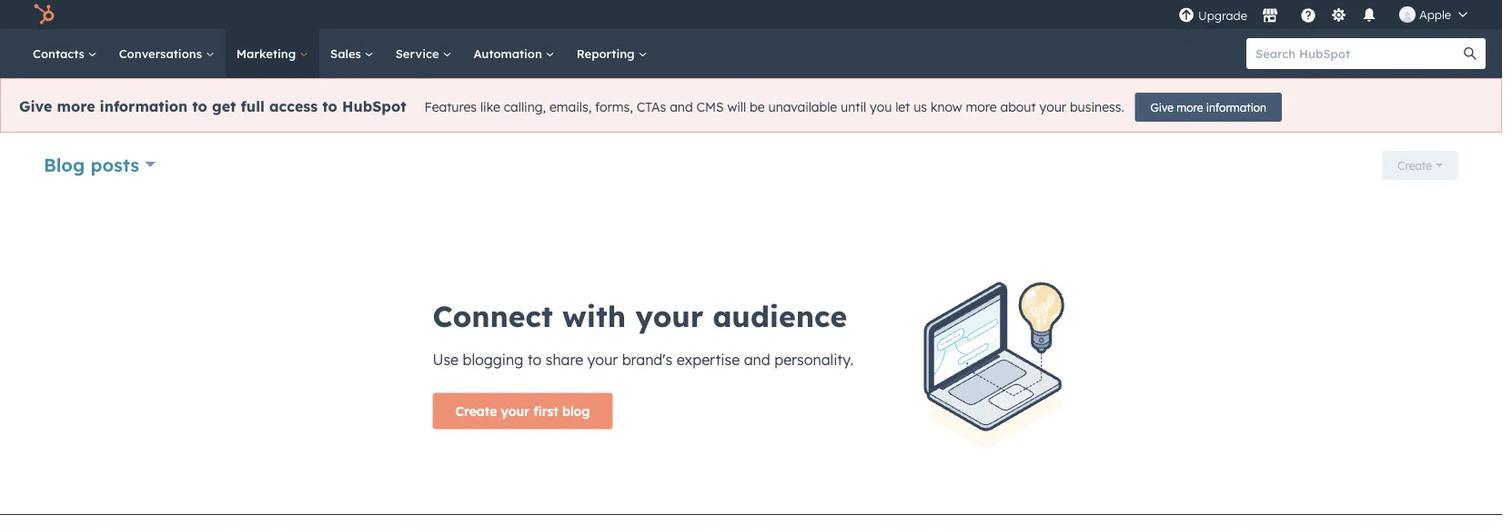 Task type: vqa. For each thing, say whether or not it's contained in the screenshot.
HubSpot
yes



Task type: locate. For each thing, give the bounding box(es) containing it.
brand's
[[622, 351, 673, 369]]

1 horizontal spatial more
[[966, 99, 997, 115]]

business.
[[1070, 99, 1124, 115]]

unavailable
[[768, 99, 837, 115]]

1 horizontal spatial information
[[1206, 101, 1267, 114]]

0 horizontal spatial to
[[192, 98, 207, 116]]

conversations link
[[108, 29, 225, 78]]

access
[[269, 98, 318, 116]]

your right about
[[1040, 99, 1066, 115]]

service
[[396, 46, 443, 61]]

give for give more information
[[1151, 101, 1174, 114]]

give
[[19, 98, 52, 116], [1151, 101, 1174, 114]]

be
[[750, 99, 765, 115]]

let
[[896, 99, 910, 115]]

create for create your first blog
[[455, 404, 497, 419]]

0 vertical spatial and
[[670, 99, 693, 115]]

information for give more information to get full access to hubspot
[[100, 98, 188, 116]]

emails,
[[550, 99, 592, 115]]

2 horizontal spatial more
[[1177, 101, 1203, 114]]

1 vertical spatial create
[[455, 404, 497, 419]]

0 horizontal spatial information
[[100, 98, 188, 116]]

share
[[546, 351, 583, 369]]

ctas
[[637, 99, 666, 115]]

marketplaces image
[[1262, 8, 1278, 25]]

us
[[914, 99, 927, 115]]

your up brand's
[[635, 298, 704, 334]]

0 horizontal spatial and
[[670, 99, 693, 115]]

give inside give more information link
[[1151, 101, 1174, 114]]

create
[[1398, 159, 1432, 172], [455, 404, 497, 419]]

give for give more information to get full access to hubspot
[[19, 98, 52, 116]]

first
[[533, 404, 559, 419]]

sales link
[[319, 29, 385, 78]]

0 horizontal spatial create
[[455, 404, 497, 419]]

contacts link
[[22, 29, 108, 78]]

with
[[562, 298, 626, 334]]

and
[[670, 99, 693, 115], [744, 351, 770, 369]]

1 horizontal spatial and
[[744, 351, 770, 369]]

to left the get
[[192, 98, 207, 116]]

more
[[57, 98, 95, 116], [966, 99, 997, 115], [1177, 101, 1203, 114]]

blogging
[[463, 351, 523, 369]]

1 horizontal spatial give
[[1151, 101, 1174, 114]]

your left first
[[501, 404, 530, 419]]

contacts
[[33, 46, 88, 61]]

information
[[100, 98, 188, 116], [1206, 101, 1267, 114]]

your
[[1040, 99, 1066, 115], [635, 298, 704, 334], [587, 351, 618, 369], [501, 404, 530, 419]]

to right the access at the top left of page
[[322, 98, 337, 116]]

1 horizontal spatial create
[[1398, 159, 1432, 172]]

blog posts banner
[[44, 146, 1459, 187]]

connect
[[433, 298, 553, 334]]

give more information to get full access to hubspot
[[19, 98, 406, 116]]

0 horizontal spatial more
[[57, 98, 95, 116]]

to left share
[[527, 351, 542, 369]]

like
[[480, 99, 500, 115]]

reporting link
[[566, 29, 658, 78]]

automation link
[[463, 29, 566, 78]]

apple button
[[1389, 0, 1479, 29]]

1 vertical spatial and
[[744, 351, 770, 369]]

create button
[[1382, 151, 1459, 180]]

blog posts
[[44, 153, 139, 176]]

menu containing apple
[[1177, 0, 1480, 29]]

give down contacts
[[19, 98, 52, 116]]

your inside create your first blog button
[[501, 404, 530, 419]]

and right expertise
[[744, 351, 770, 369]]

2 horizontal spatial to
[[527, 351, 542, 369]]

use blogging to share your brand's expertise and personality.
[[433, 351, 854, 369]]

create inside popup button
[[1398, 159, 1432, 172]]

create inside button
[[455, 404, 497, 419]]

and left the cms
[[670, 99, 693, 115]]

create for create
[[1398, 159, 1432, 172]]

menu
[[1177, 0, 1480, 29]]

to
[[192, 98, 207, 116], [322, 98, 337, 116], [527, 351, 542, 369]]

marketing
[[236, 46, 299, 61]]

hubspot link
[[22, 4, 68, 25]]

give more information link
[[1135, 93, 1282, 122]]

0 horizontal spatial give
[[19, 98, 52, 116]]

0 vertical spatial create
[[1398, 159, 1432, 172]]

forms,
[[595, 99, 633, 115]]

marketing link
[[225, 29, 319, 78]]

give right the business.
[[1151, 101, 1174, 114]]

help button
[[1293, 0, 1324, 29]]

upgrade image
[[1178, 8, 1195, 24]]



Task type: describe. For each thing, give the bounding box(es) containing it.
create your first blog button
[[433, 394, 613, 430]]

posts
[[90, 153, 139, 176]]

hubspot image
[[33, 4, 55, 25]]

sales
[[330, 46, 365, 61]]

know
[[931, 99, 962, 115]]

marketplaces button
[[1251, 0, 1289, 29]]

features
[[425, 99, 477, 115]]

blog
[[44, 153, 85, 176]]

search image
[[1464, 47, 1477, 60]]

features like calling, emails, forms, ctas and cms will be unavailable until you let us know more about your business.
[[425, 99, 1124, 115]]

personality.
[[775, 351, 854, 369]]

help image
[[1300, 8, 1317, 25]]

notifications image
[[1361, 8, 1378, 25]]

give more information
[[1151, 101, 1267, 114]]

calling,
[[504, 99, 546, 115]]

information for give more information
[[1206, 101, 1267, 114]]

apple
[[1419, 7, 1451, 22]]

1 horizontal spatial to
[[322, 98, 337, 116]]

reporting
[[577, 46, 638, 61]]

notifications button
[[1354, 0, 1385, 29]]

settings link
[[1328, 5, 1350, 24]]

get
[[212, 98, 236, 116]]

about
[[1000, 99, 1036, 115]]

your right share
[[587, 351, 618, 369]]

cms
[[697, 99, 724, 115]]

blog posts button
[[44, 152, 156, 178]]

audience
[[713, 298, 847, 334]]

search button
[[1455, 38, 1486, 69]]

hubspot
[[342, 98, 406, 116]]

automation
[[474, 46, 546, 61]]

will
[[727, 99, 746, 115]]

Search HubSpot search field
[[1247, 38, 1470, 69]]

more for give more information
[[1177, 101, 1203, 114]]

full
[[241, 98, 265, 116]]

create your first blog
[[455, 404, 590, 419]]

connect with your audience
[[433, 298, 847, 334]]

upgrade
[[1198, 8, 1247, 23]]

conversations
[[119, 46, 205, 61]]

service link
[[385, 29, 463, 78]]

until
[[841, 99, 866, 115]]

you
[[870, 99, 892, 115]]

expertise
[[677, 351, 740, 369]]

more for give more information to get full access to hubspot
[[57, 98, 95, 116]]

use
[[433, 351, 459, 369]]

bob builder image
[[1399, 6, 1416, 23]]

blog
[[562, 404, 590, 419]]

settings image
[[1331, 8, 1347, 24]]



